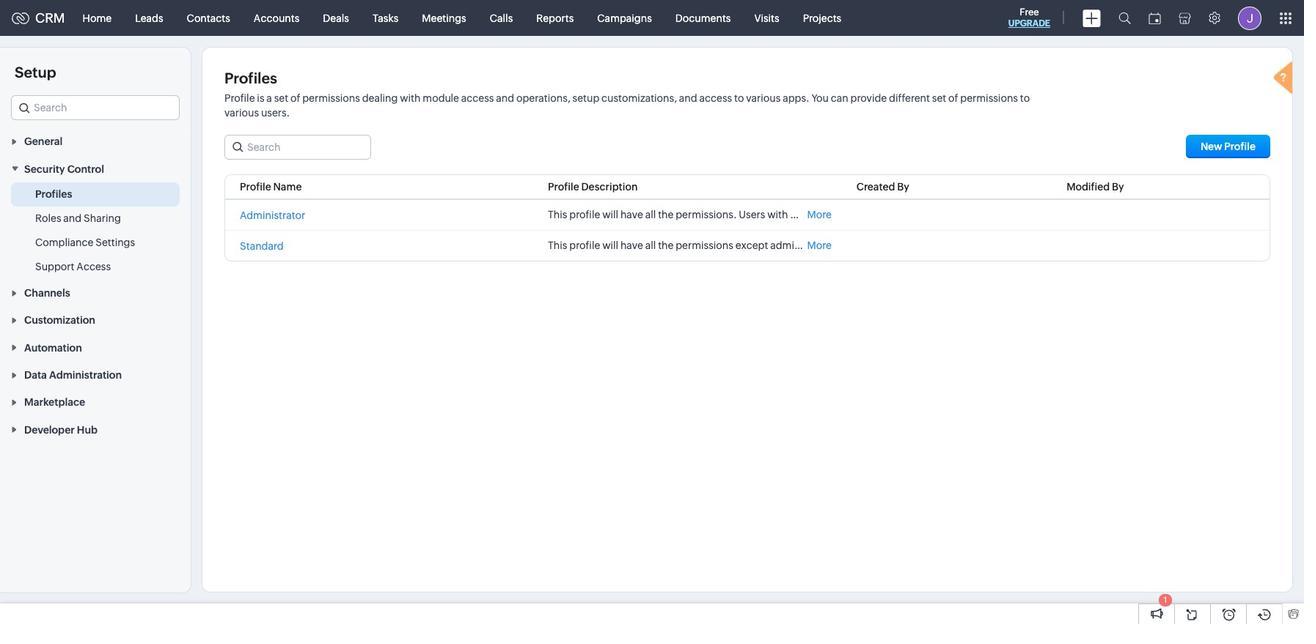 Task type: vqa. For each thing, say whether or not it's contained in the screenshot.
option
no



Task type: locate. For each thing, give the bounding box(es) containing it.
developer
[[24, 424, 75, 436]]

various left the apps.
[[746, 92, 781, 104]]

1 horizontal spatial profiles
[[224, 70, 277, 87]]

meetings
[[422, 12, 466, 24]]

set
[[274, 92, 288, 104], [932, 92, 946, 104]]

different
[[889, 92, 930, 104]]

profile
[[224, 92, 255, 104], [1224, 141, 1256, 153], [240, 181, 271, 193], [548, 181, 579, 193]]

1 horizontal spatial access
[[699, 92, 732, 104]]

all
[[645, 240, 656, 252]]

deals link
[[311, 0, 361, 36]]

campaigns link
[[586, 0, 664, 36]]

2 by from the left
[[1112, 181, 1124, 193]]

1 horizontal spatial and
[[496, 92, 514, 104]]

profile left name
[[240, 181, 271, 193]]

1 horizontal spatial of
[[948, 92, 958, 104]]

1 horizontal spatial by
[[1112, 181, 1124, 193]]

1 by from the left
[[897, 181, 909, 193]]

more
[[807, 209, 832, 221], [807, 240, 832, 252]]

0 horizontal spatial set
[[274, 92, 288, 104]]

new
[[1201, 141, 1222, 153]]

modified
[[1067, 181, 1110, 193]]

by for modified by
[[1112, 181, 1124, 193]]

more left privileges.
[[807, 240, 832, 252]]

2 of from the left
[[948, 92, 958, 104]]

by
[[897, 181, 909, 193], [1112, 181, 1124, 193]]

1 more from the top
[[807, 209, 832, 221]]

will
[[602, 240, 618, 252]]

and right "roles" on the left of page
[[63, 212, 82, 224]]

2 horizontal spatial permissions
[[960, 92, 1018, 104]]

data administration
[[24, 370, 122, 381]]

security control button
[[0, 155, 191, 182]]

administrator link
[[240, 210, 305, 222]]

profile
[[569, 240, 600, 252]]

Search text field
[[225, 136, 370, 159]]

1 horizontal spatial set
[[932, 92, 946, 104]]

profiles link
[[35, 187, 72, 201]]

profile description
[[548, 181, 638, 193]]

set right a in the top left of the page
[[274, 92, 288, 104]]

data administration button
[[0, 361, 191, 389]]

crm
[[35, 10, 65, 26]]

and
[[496, 92, 514, 104], [679, 92, 697, 104], [63, 212, 82, 224]]

setup
[[15, 64, 56, 81]]

more up administrative
[[807, 209, 832, 221]]

roles and sharing link
[[35, 211, 121, 226]]

profile left description on the left top of page
[[548, 181, 579, 193]]

general button
[[0, 128, 191, 155]]

free
[[1020, 7, 1039, 18]]

0 horizontal spatial to
[[734, 92, 744, 104]]

1 horizontal spatial permissions
[[676, 240, 733, 252]]

1 vertical spatial various
[[224, 107, 259, 119]]

profile element
[[1229, 0, 1270, 36]]

0 horizontal spatial profiles
[[35, 188, 72, 200]]

2 access from the left
[[699, 92, 732, 104]]

0 horizontal spatial of
[[290, 92, 300, 104]]

0 horizontal spatial by
[[897, 181, 909, 193]]

support access link
[[35, 259, 111, 274]]

access
[[461, 92, 494, 104], [699, 92, 732, 104]]

0 vertical spatial various
[[746, 92, 781, 104]]

campaigns
[[597, 12, 652, 24]]

2 more from the top
[[807, 240, 832, 252]]

profiles up "roles" on the left of page
[[35, 188, 72, 200]]

by right "modified"
[[1112, 181, 1124, 193]]

help image
[[1270, 59, 1300, 99]]

0 vertical spatial more
[[807, 209, 832, 221]]

logo image
[[12, 12, 29, 24]]

security control
[[24, 163, 104, 175]]

new profile button
[[1186, 135, 1270, 158]]

created by
[[856, 181, 909, 193]]

customization
[[24, 315, 95, 327]]

provide
[[851, 92, 887, 104]]

1 access from the left
[[461, 92, 494, 104]]

1 vertical spatial more
[[807, 240, 832, 252]]

profile left is
[[224, 92, 255, 104]]

various down is
[[224, 107, 259, 119]]

0 horizontal spatial permissions
[[302, 92, 360, 104]]

1 vertical spatial profiles
[[35, 188, 72, 200]]

channels
[[24, 288, 70, 299]]

accounts link
[[242, 0, 311, 36]]

of right a in the top left of the page
[[290, 92, 300, 104]]

2 horizontal spatial and
[[679, 92, 697, 104]]

hub
[[77, 424, 98, 436]]

leads
[[135, 12, 163, 24]]

profiles up is
[[224, 70, 277, 87]]

0 horizontal spatial and
[[63, 212, 82, 224]]

by right created
[[897, 181, 909, 193]]

general
[[24, 136, 63, 148]]

developer hub
[[24, 424, 98, 436]]

search element
[[1110, 0, 1140, 36]]

operations,
[[516, 92, 570, 104]]

set right different
[[932, 92, 946, 104]]

profile image
[[1238, 6, 1262, 30]]

roles
[[35, 212, 61, 224]]

meetings link
[[410, 0, 478, 36]]

profile right new
[[1224, 141, 1256, 153]]

of
[[290, 92, 300, 104], [948, 92, 958, 104]]

of right different
[[948, 92, 958, 104]]

1 of from the left
[[290, 92, 300, 104]]

1 horizontal spatial to
[[1020, 92, 1030, 104]]

modified by
[[1067, 181, 1124, 193]]

and right customizations,
[[679, 92, 697, 104]]

automation
[[24, 342, 82, 354]]

0 horizontal spatial access
[[461, 92, 494, 104]]

standard link
[[240, 241, 284, 252]]

home link
[[71, 0, 123, 36]]

2 to from the left
[[1020, 92, 1030, 104]]

2 set from the left
[[932, 92, 946, 104]]

profile inside profile is a set of permissions dealing with module access and operations, setup customizations, and access to various apps. you can provide different set of permissions to various users.
[[224, 92, 255, 104]]

free upgrade
[[1008, 7, 1050, 29]]

customizations,
[[602, 92, 677, 104]]

sharing
[[84, 212, 121, 224]]

data
[[24, 370, 47, 381]]

0 horizontal spatial various
[[224, 107, 259, 119]]

create menu element
[[1074, 0, 1110, 36]]

privileges.
[[840, 240, 890, 252]]

to
[[734, 92, 744, 104], [1020, 92, 1030, 104]]

accounts
[[254, 12, 299, 24]]

dealing
[[362, 92, 398, 104]]

projects
[[803, 12, 841, 24]]

and left operations, in the left of the page
[[496, 92, 514, 104]]

new profile
[[1201, 141, 1256, 153]]

access
[[76, 261, 111, 273]]

various
[[746, 92, 781, 104], [224, 107, 259, 119]]

with
[[400, 92, 421, 104]]

None field
[[11, 95, 180, 120]]



Task type: describe. For each thing, give the bounding box(es) containing it.
by for created by
[[897, 181, 909, 193]]

1 set from the left
[[274, 92, 288, 104]]

leads link
[[123, 0, 175, 36]]

support access
[[35, 261, 111, 273]]

you
[[812, 92, 829, 104]]

visits
[[754, 12, 779, 24]]

search image
[[1119, 12, 1131, 24]]

compliance settings link
[[35, 235, 135, 250]]

compliance
[[35, 237, 93, 248]]

create menu image
[[1083, 9, 1101, 27]]

security control region
[[0, 182, 191, 279]]

profile for profile name
[[240, 181, 271, 193]]

contacts link
[[175, 0, 242, 36]]

control
[[67, 163, 104, 175]]

the
[[658, 240, 674, 252]]

0 vertical spatial profiles
[[224, 70, 277, 87]]

1 horizontal spatial various
[[746, 92, 781, 104]]

created
[[856, 181, 895, 193]]

more for administrator
[[807, 209, 832, 221]]

marketplace
[[24, 397, 85, 409]]

profile is a set of permissions dealing with module access and operations, setup customizations, and access to various apps. you can provide different set of permissions to various users.
[[224, 92, 1030, 119]]

is
[[257, 92, 264, 104]]

tasks link
[[361, 0, 410, 36]]

crm link
[[12, 10, 65, 26]]

profiles inside security control region
[[35, 188, 72, 200]]

profile inside 'button'
[[1224, 141, 1256, 153]]

tasks
[[373, 12, 399, 24]]

description
[[581, 181, 638, 193]]

documents link
[[664, 0, 743, 36]]

and inside security control region
[[63, 212, 82, 224]]

1 to from the left
[[734, 92, 744, 104]]

reports
[[536, 12, 574, 24]]

this profile will have all the permissions except administrative privileges.
[[548, 240, 890, 252]]

marketplace button
[[0, 389, 191, 416]]

reports link
[[525, 0, 586, 36]]

customization button
[[0, 307, 191, 334]]

administrative
[[770, 240, 838, 252]]

developer hub button
[[0, 416, 191, 444]]

standard
[[240, 241, 284, 252]]

settings
[[95, 237, 135, 248]]

profile for profile is a set of permissions dealing with module access and operations, setup customizations, and access to various apps. you can provide different set of permissions to various users.
[[224, 92, 255, 104]]

apps.
[[783, 92, 809, 104]]

this
[[548, 240, 567, 252]]

a
[[267, 92, 272, 104]]

administration
[[49, 370, 122, 381]]

name
[[273, 181, 302, 193]]

calls
[[490, 12, 513, 24]]

projects link
[[791, 0, 853, 36]]

support
[[35, 261, 74, 273]]

have
[[620, 240, 643, 252]]

users.
[[261, 107, 290, 119]]

calendar image
[[1149, 12, 1161, 24]]

calls link
[[478, 0, 525, 36]]

documents
[[675, 12, 731, 24]]

module
[[423, 92, 459, 104]]

more for standard
[[807, 240, 832, 252]]

profile for profile description
[[548, 181, 579, 193]]

can
[[831, 92, 848, 104]]

automation button
[[0, 334, 191, 361]]

home
[[83, 12, 112, 24]]

Search text field
[[12, 96, 179, 120]]

roles and sharing
[[35, 212, 121, 224]]

deals
[[323, 12, 349, 24]]

1
[[1164, 596, 1167, 605]]

contacts
[[187, 12, 230, 24]]

upgrade
[[1008, 18, 1050, 29]]

setup
[[573, 92, 599, 104]]

visits link
[[743, 0, 791, 36]]

profile name
[[240, 181, 302, 193]]

channels button
[[0, 279, 191, 307]]

compliance settings
[[35, 237, 135, 248]]

administrator
[[240, 210, 305, 222]]

except
[[735, 240, 768, 252]]

security
[[24, 163, 65, 175]]



